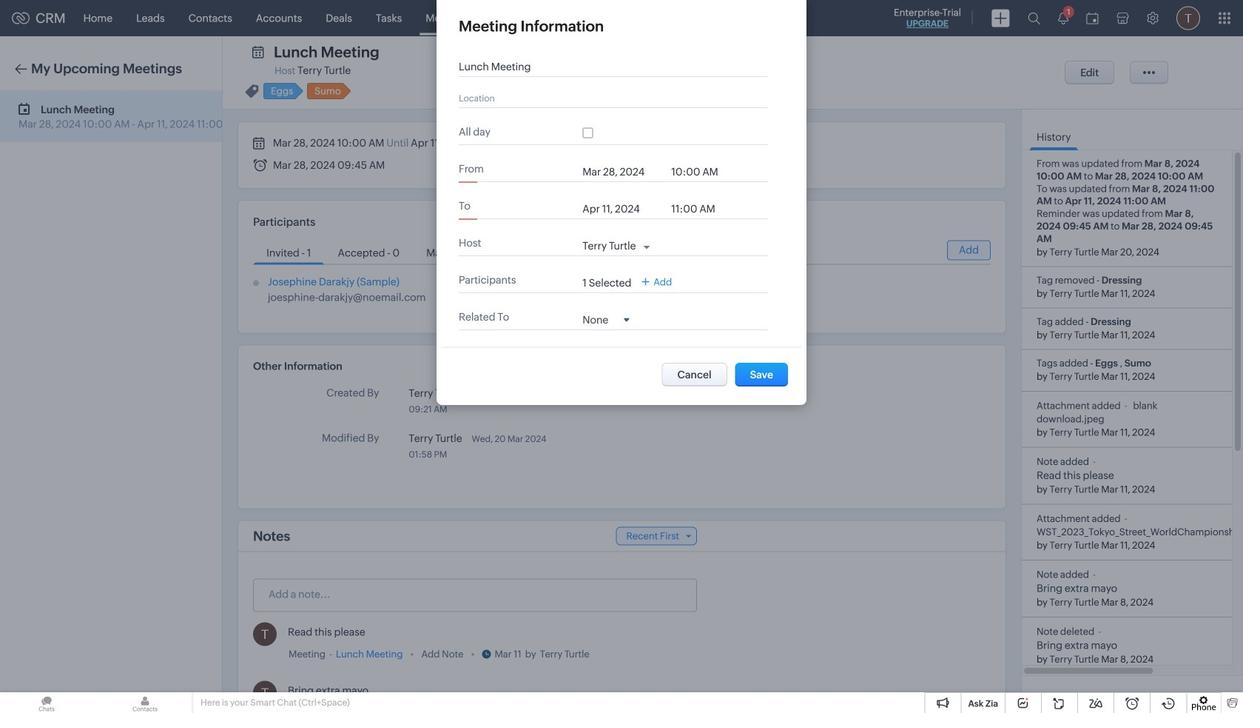 Task type: describe. For each thing, give the bounding box(es) containing it.
hh:mm a text field for mmm d, yyyy text field
[[672, 203, 731, 215]]

mmm d, yyyy text field
[[583, 203, 664, 215]]

profile image
[[1177, 6, 1201, 30]]

calendar image
[[1087, 12, 1100, 24]]

logo image
[[12, 12, 30, 24]]

chats image
[[0, 692, 93, 713]]

create menu image
[[992, 9, 1011, 27]]

Add a note... field
[[254, 587, 696, 602]]

Location text field
[[459, 92, 755, 104]]



Task type: vqa. For each thing, say whether or not it's contained in the screenshot.
Chats image
yes



Task type: locate. For each thing, give the bounding box(es) containing it.
None field
[[583, 313, 630, 326]]

Title text field
[[459, 61, 755, 73]]

hh:mm a text field
[[672, 166, 731, 178], [672, 203, 731, 215]]

signals element
[[1050, 0, 1078, 36]]

1 hh:mm a text field from the top
[[672, 166, 731, 178]]

0 vertical spatial hh:mm a text field
[[672, 166, 731, 178]]

profile element
[[1168, 0, 1210, 36]]

contacts image
[[98, 692, 192, 713]]

mmm d, yyyy text field
[[583, 166, 664, 178]]

2 hh:mm a text field from the top
[[672, 203, 731, 215]]

hh:mm a text field for mmm d, yyyy text box
[[672, 166, 731, 178]]

1 vertical spatial hh:mm a text field
[[672, 203, 731, 215]]

search image
[[1028, 12, 1041, 24]]

search element
[[1020, 0, 1050, 36]]

None button
[[1066, 61, 1115, 84], [662, 363, 728, 386], [736, 363, 789, 386], [1066, 61, 1115, 84], [662, 363, 728, 386], [736, 363, 789, 386]]

create menu element
[[983, 0, 1020, 36]]



